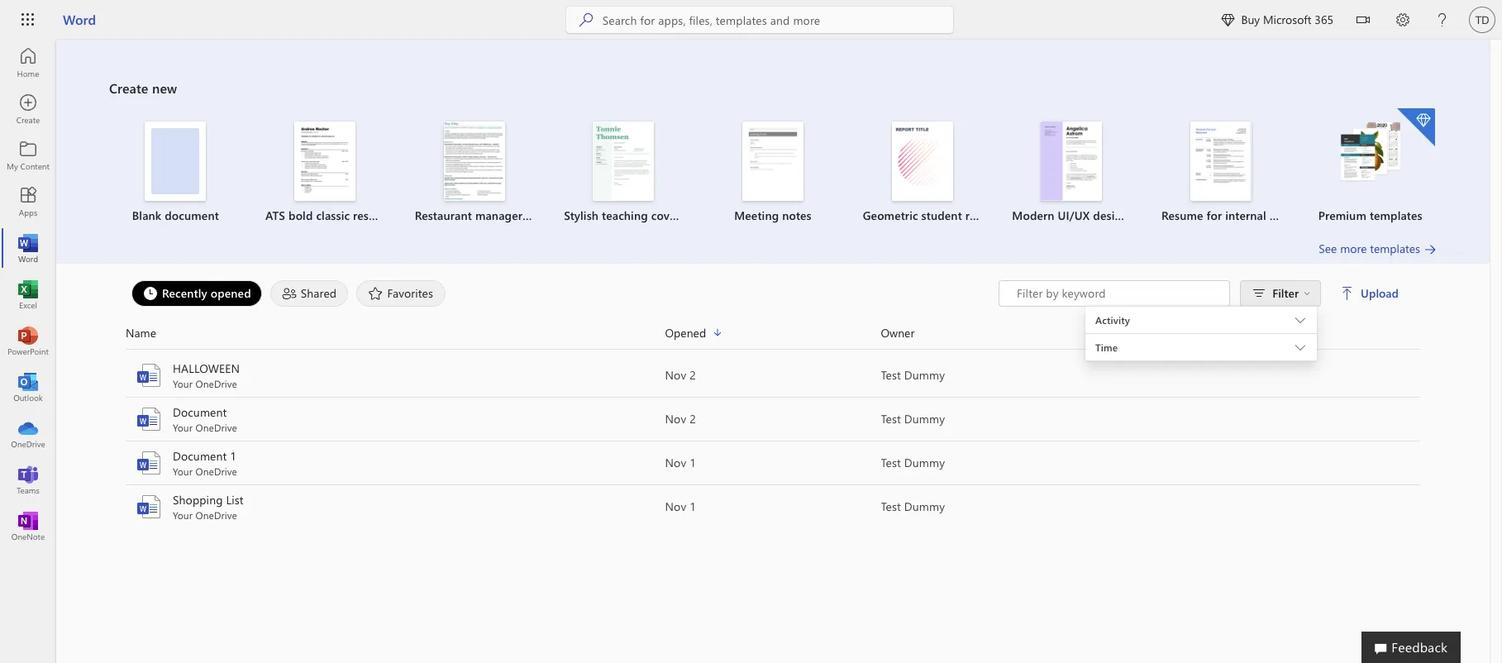 Task type: vqa. For each thing, say whether or not it's contained in the screenshot.
third Lee from the bottom of the Create new main content
no



Task type: describe. For each thing, give the bounding box(es) containing it.
premium templates
[[1319, 208, 1423, 223]]

stylish
[[564, 208, 599, 223]]

test for document
[[881, 411, 901, 427]]

 upload
[[1341, 285, 1399, 301]]

meeting notes
[[734, 208, 812, 223]]

my content image
[[20, 147, 36, 164]]

outlook image
[[20, 379, 36, 395]]

meeting
[[734, 208, 779, 223]]

shared element
[[270, 280, 349, 307]]

blank document element
[[111, 122, 240, 224]]

opened
[[211, 285, 251, 301]]

test for halloween
[[881, 367, 901, 383]]

menu inside displaying 4 out of 9 files. status
[[1086, 306, 1317, 307]]

restaurant manager resume image
[[444, 122, 505, 201]]

favorites tab
[[353, 280, 450, 307]]

1 inside document 1 your onedrive
[[230, 448, 237, 464]]

see more templates
[[1319, 241, 1421, 256]]

word image for shopping
[[136, 494, 162, 520]]

modern ui/ux designer cover letter element
[[1007, 122, 1204, 224]]

opened button
[[665, 323, 881, 342]]

document for your
[[173, 404, 227, 420]]

transfer
[[1322, 208, 1363, 223]]

shopping list your onedrive
[[173, 492, 244, 522]]

shopping
[[173, 492, 223, 508]]

onenote image
[[20, 518, 36, 534]]

favorites element
[[357, 280, 446, 307]]

word image for document 1
[[136, 450, 162, 476]]

owner button
[[881, 323, 1097, 342]]

resume for internal company transfer image
[[1191, 122, 1252, 201]]

dummy for document 1
[[905, 455, 945, 471]]

test dummy for document 1
[[881, 455, 945, 471]]

premium templates element
[[1306, 108, 1436, 224]]

nov 1 for document 1
[[665, 455, 696, 471]]

halloween
[[173, 361, 240, 376]]

templates inside button
[[1370, 241, 1421, 256]]

activity inside column header
[[1097, 325, 1135, 340]]

word
[[63, 11, 96, 28]]

Filter by keyword text field
[[1016, 285, 1221, 302]]

nov 2 for halloween
[[665, 367, 696, 383]]

shared tab
[[266, 280, 353, 307]]

name halloween cell
[[126, 361, 665, 390]]

meeting notes element
[[708, 122, 838, 224]]

document
[[165, 208, 219, 223]]

internal
[[1226, 208, 1267, 223]]

displaying 4 out of 9 files. status
[[999, 280, 1402, 365]]

name
[[126, 325, 156, 340]]

filter 
[[1273, 285, 1311, 301]]

buy
[[1241, 12, 1260, 27]]

premium templates diamond image
[[1398, 108, 1436, 146]]

document 1 your onedrive
[[173, 448, 237, 478]]

restaurant manager resume element
[[410, 122, 565, 224]]

onedrive inside document 1 your onedrive
[[196, 465, 237, 478]]

ats bold classic resume element
[[260, 122, 392, 224]]

resume
[[1162, 208, 1204, 223]]

designer
[[1093, 208, 1140, 223]]

geometric student report element
[[858, 122, 999, 224]]

ats
[[265, 208, 285, 223]]

 button
[[1344, 0, 1383, 43]]

feedback button
[[1362, 632, 1461, 663]]

microsoft
[[1263, 12, 1312, 27]]

modern ui/ux designer cover letter image
[[1041, 122, 1103, 201]]

opened
[[665, 325, 706, 340]]

feedback
[[1392, 638, 1448, 656]]

premium
[[1319, 208, 1367, 223]]

document for 1
[[173, 448, 227, 464]]

onedrive inside the document your onedrive
[[196, 421, 237, 434]]

word banner
[[0, 0, 1502, 43]]

owner
[[881, 325, 915, 340]]

name document cell
[[126, 404, 665, 434]]

name shopping list cell
[[126, 492, 665, 522]]

recently opened tab
[[127, 280, 266, 307]]

2 for document
[[690, 411, 696, 427]]

modern
[[1012, 208, 1055, 223]]

1 resume from the left
[[353, 208, 392, 223]]

test for shopping list
[[881, 499, 901, 514]]

templates inside list
[[1370, 208, 1423, 223]]


[[1341, 287, 1355, 300]]

Search box. Suggestions appear as you type. search field
[[603, 7, 953, 33]]

ui/ux
[[1058, 208, 1090, 223]]

notes
[[782, 208, 812, 223]]

2 resume from the left
[[526, 208, 565, 223]]

onedrive inside halloween your onedrive
[[196, 377, 237, 390]]

document your onedrive
[[173, 404, 237, 434]]



Task type: locate. For each thing, give the bounding box(es) containing it.
activity, column 4 of 4 column header
[[1097, 323, 1421, 342]]


[[1222, 13, 1235, 26]]

more
[[1341, 241, 1367, 256]]

home image
[[20, 55, 36, 71]]

letter left meeting
[[684, 208, 712, 223]]

1 dummy from the top
[[905, 367, 945, 383]]

favorites
[[387, 285, 433, 301]]

0 vertical spatial word image
[[136, 406, 162, 432]]

ats bold classic resume
[[265, 208, 392, 223]]

1 vertical spatial templates
[[1370, 241, 1421, 256]]

your up the shopping
[[173, 465, 193, 478]]

1 test dummy from the top
[[881, 367, 945, 383]]

0 vertical spatial word image
[[20, 240, 36, 256]]

2 nov 2 from the top
[[665, 411, 696, 427]]

company
[[1270, 208, 1319, 223]]

menu
[[1086, 306, 1317, 307]]

restaurant manager resume
[[415, 208, 565, 223]]

1 letter from the left
[[684, 208, 712, 223]]

nov for document 1
[[665, 455, 687, 471]]

letter left for
[[1175, 208, 1204, 223]]

dummy for document
[[905, 411, 945, 427]]

1 nov from the top
[[665, 367, 687, 383]]

test for document 1
[[881, 455, 901, 471]]

2 for halloween
[[690, 367, 696, 383]]

4 test from the top
[[881, 499, 901, 514]]

teaching
[[602, 208, 648, 223]]

word image left document 1 your onedrive
[[136, 450, 162, 476]]

stylish teaching cover letter image
[[593, 122, 654, 201]]

onedrive up list
[[196, 465, 237, 478]]

filter
[[1273, 285, 1299, 301]]

4 your from the top
[[173, 509, 193, 522]]

list
[[109, 107, 1437, 241]]

templates
[[1370, 208, 1423, 223], [1370, 241, 1421, 256]]

0 vertical spatial document
[[173, 404, 227, 420]]

resume for internal company transfer
[[1162, 208, 1363, 223]]

your inside document 1 your onedrive
[[173, 465, 193, 478]]

0 vertical spatial 2
[[690, 367, 696, 383]]

3 test from the top
[[881, 455, 901, 471]]

onedrive up document 1 your onedrive
[[196, 421, 237, 434]]

upload
[[1361, 285, 1399, 301]]

None search field
[[566, 7, 953, 33]]

name document 1 cell
[[126, 448, 665, 478]]

0 vertical spatial templates
[[1370, 208, 1423, 223]]

list inside create new main content
[[109, 107, 1437, 241]]

row containing name
[[126, 323, 1421, 350]]

3 dummy from the top
[[905, 455, 945, 471]]

1 vertical spatial word image
[[136, 450, 162, 476]]

2 word image from the top
[[136, 450, 162, 476]]

3 nov from the top
[[665, 455, 687, 471]]

test dummy for halloween
[[881, 367, 945, 383]]

1 vertical spatial nov 1
[[665, 499, 696, 514]]

your inside halloween your onedrive
[[173, 377, 193, 390]]

student
[[922, 208, 962, 223]]

nov for document
[[665, 411, 687, 427]]

4 nov from the top
[[665, 499, 687, 514]]

4 test dummy from the top
[[881, 499, 945, 514]]

document inside document 1 your onedrive
[[173, 448, 227, 464]]

word image for halloween
[[136, 362, 162, 389]]

3 test dummy from the top
[[881, 455, 945, 471]]

cover
[[651, 208, 680, 223], [1143, 208, 1172, 223]]

0 horizontal spatial cover
[[651, 208, 680, 223]]

tab list containing recently opened
[[127, 280, 999, 307]]

see
[[1319, 241, 1337, 256]]

stylish teaching cover letter
[[564, 208, 712, 223]]

1 word image from the top
[[136, 406, 162, 432]]

0 horizontal spatial resume
[[353, 208, 392, 223]]

your down the shopping
[[173, 509, 193, 522]]

premium templates image
[[1340, 122, 1401, 183]]


[[1357, 13, 1370, 26]]

word image inside name document cell
[[136, 406, 162, 432]]

apps image
[[20, 193, 36, 210]]

test dummy for document
[[881, 411, 945, 427]]

word image down apps icon
[[20, 240, 36, 256]]

ats bold classic resume image
[[294, 122, 356, 201]]

stylish teaching cover letter element
[[559, 122, 712, 224]]

restaurant
[[415, 208, 472, 223]]

onedrive image
[[20, 425, 36, 442]]

word image left the document your onedrive
[[136, 406, 162, 432]]

onedrive
[[196, 377, 237, 390], [196, 421, 237, 434], [196, 465, 237, 478], [196, 509, 237, 522]]

row
[[126, 323, 1421, 350]]

list containing blank document
[[109, 107, 1437, 241]]

1
[[230, 448, 237, 464], [690, 455, 696, 471], [690, 499, 696, 514]]

letter
[[684, 208, 712, 223], [1175, 208, 1204, 223]]

activity
[[1096, 313, 1130, 327], [1097, 325, 1135, 340]]

1 document from the top
[[173, 404, 227, 420]]

see more templates button
[[1319, 241, 1437, 257]]

1 for 1
[[690, 455, 696, 471]]

manager
[[475, 208, 523, 223]]

word image inside the name shopping list cell
[[136, 494, 162, 520]]

for
[[1207, 208, 1222, 223]]

cover inside modern ui/ux designer cover letter element
[[1143, 208, 1172, 223]]

meeting notes image
[[743, 122, 804, 201]]

bold
[[289, 208, 313, 223]]

1 horizontal spatial letter
[[1175, 208, 1204, 223]]

list
[[226, 492, 244, 508]]

dummy for halloween
[[905, 367, 945, 383]]

activity inside displaying 4 out of 9 files. status
[[1096, 313, 1130, 327]]

create new main content
[[56, 40, 1490, 529]]

2 dummy from the top
[[905, 411, 945, 427]]

document down halloween your onedrive
[[173, 404, 227, 420]]

geometric student report image
[[892, 122, 953, 201]]

word image inside name halloween cell
[[136, 362, 162, 389]]

2 test from the top
[[881, 411, 901, 427]]

td button
[[1463, 0, 1502, 40]]

onedrive down list
[[196, 509, 237, 522]]

nov for halloween
[[665, 367, 687, 383]]

navigation
[[0, 40, 56, 549]]

templates down premium templates
[[1370, 241, 1421, 256]]

0 vertical spatial nov 1
[[665, 455, 696, 471]]

create image
[[20, 101, 36, 117]]

cover inside the stylish teaching cover letter element
[[651, 208, 680, 223]]

nov 2 for document
[[665, 411, 696, 427]]

nov
[[665, 367, 687, 383], [665, 411, 687, 427], [665, 455, 687, 471], [665, 499, 687, 514]]

2 letter from the left
[[1175, 208, 1204, 223]]

resume right manager
[[526, 208, 565, 223]]

1 your from the top
[[173, 377, 193, 390]]

1 vertical spatial word image
[[136, 362, 162, 389]]

2
[[690, 367, 696, 383], [690, 411, 696, 427]]

document down the document your onedrive
[[173, 448, 227, 464]]

2 test dummy from the top
[[881, 411, 945, 427]]

blank document
[[132, 208, 219, 223]]

1 nov 1 from the top
[[665, 455, 696, 471]]

1 vertical spatial document
[[173, 448, 227, 464]]

365
[[1315, 12, 1334, 27]]

resume for internal company transfer element
[[1157, 122, 1363, 224]]

recently opened
[[162, 285, 251, 301]]

2 2 from the top
[[690, 411, 696, 427]]

nov 1
[[665, 455, 696, 471], [665, 499, 696, 514]]

3 onedrive from the top
[[196, 465, 237, 478]]

blank
[[132, 208, 162, 223]]

0 horizontal spatial letter
[[684, 208, 712, 223]]

word image
[[20, 240, 36, 256], [136, 362, 162, 389], [136, 494, 162, 520]]

3 your from the top
[[173, 465, 193, 478]]

test
[[881, 367, 901, 383], [881, 411, 901, 427], [881, 455, 901, 471], [881, 499, 901, 514]]

onedrive inside shopping list your onedrive
[[196, 509, 237, 522]]

name button
[[126, 323, 665, 342]]

row inside create new main content
[[126, 323, 1421, 350]]

4 dummy from the top
[[905, 499, 945, 514]]

word image left the shopping
[[136, 494, 162, 520]]

your inside the document your onedrive
[[173, 421, 193, 434]]

word image
[[136, 406, 162, 432], [136, 450, 162, 476]]

cover right designer
[[1143, 208, 1172, 223]]

resume right classic
[[353, 208, 392, 223]]

word image down name
[[136, 362, 162, 389]]

shared
[[301, 285, 337, 301]]

your inside shopping list your onedrive
[[173, 509, 193, 522]]

td
[[1476, 14, 1490, 26]]

powerpoint image
[[20, 332, 36, 349]]

document
[[173, 404, 227, 420], [173, 448, 227, 464]]

nov 1 for shopping list
[[665, 499, 696, 514]]

word image inside name document 1 cell
[[136, 450, 162, 476]]

recently opened element
[[131, 280, 262, 307]]

resume
[[353, 208, 392, 223], [526, 208, 565, 223]]

create new
[[109, 79, 177, 97]]


[[1304, 290, 1311, 297]]

activity down filter by keyword text field at top right
[[1096, 313, 1130, 327]]

teams image
[[20, 471, 36, 488]]

new
[[152, 79, 177, 97]]

1 horizontal spatial resume
[[526, 208, 565, 223]]

test dummy
[[881, 367, 945, 383], [881, 411, 945, 427], [881, 455, 945, 471], [881, 499, 945, 514]]

4 onedrive from the top
[[196, 509, 237, 522]]

nov 2
[[665, 367, 696, 383], [665, 411, 696, 427]]

2 vertical spatial word image
[[136, 494, 162, 520]]

none search field inside word banner
[[566, 7, 953, 33]]

1 nov 2 from the top
[[665, 367, 696, 383]]

dummy for shopping list
[[905, 499, 945, 514]]

your
[[173, 377, 193, 390], [173, 421, 193, 434], [173, 465, 193, 478], [173, 509, 193, 522]]

tab list
[[127, 280, 999, 307]]

1 onedrive from the top
[[196, 377, 237, 390]]

nov for shopping list
[[665, 499, 687, 514]]

test dummy for shopping list
[[881, 499, 945, 514]]

geometric
[[863, 208, 918, 223]]

create
[[109, 79, 148, 97]]

2 cover from the left
[[1143, 208, 1172, 223]]

templates up the "see more templates" button
[[1370, 208, 1423, 223]]

document inside the document your onedrive
[[173, 404, 227, 420]]

0 vertical spatial nov 2
[[665, 367, 696, 383]]

1 test from the top
[[881, 367, 901, 383]]

dummy
[[905, 367, 945, 383], [905, 411, 945, 427], [905, 455, 945, 471], [905, 499, 945, 514]]

halloween your onedrive
[[173, 361, 240, 390]]

excel image
[[20, 286, 36, 303]]

report
[[966, 208, 999, 223]]

2 your from the top
[[173, 421, 193, 434]]

 buy microsoft 365
[[1222, 12, 1334, 27]]

recently
[[162, 285, 207, 301]]

your down halloween
[[173, 377, 193, 390]]

1 horizontal spatial cover
[[1143, 208, 1172, 223]]

cover right teaching
[[651, 208, 680, 223]]

2 nov from the top
[[665, 411, 687, 427]]

1 2 from the top
[[690, 367, 696, 383]]

1 vertical spatial nov 2
[[665, 411, 696, 427]]

geometric student report
[[863, 208, 999, 223]]

2 document from the top
[[173, 448, 227, 464]]

modern ui/ux designer cover letter
[[1012, 208, 1204, 223]]

onedrive down halloween
[[196, 377, 237, 390]]

1 for list
[[690, 499, 696, 514]]

2 nov 1 from the top
[[665, 499, 696, 514]]

your up document 1 your onedrive
[[173, 421, 193, 434]]

1 cover from the left
[[651, 208, 680, 223]]

time
[[1096, 341, 1118, 354]]

1 vertical spatial 2
[[690, 411, 696, 427]]

tab list inside create new main content
[[127, 280, 999, 307]]

classic
[[316, 208, 350, 223]]

activity up time
[[1097, 325, 1135, 340]]

word image for document
[[136, 406, 162, 432]]

2 onedrive from the top
[[196, 421, 237, 434]]



